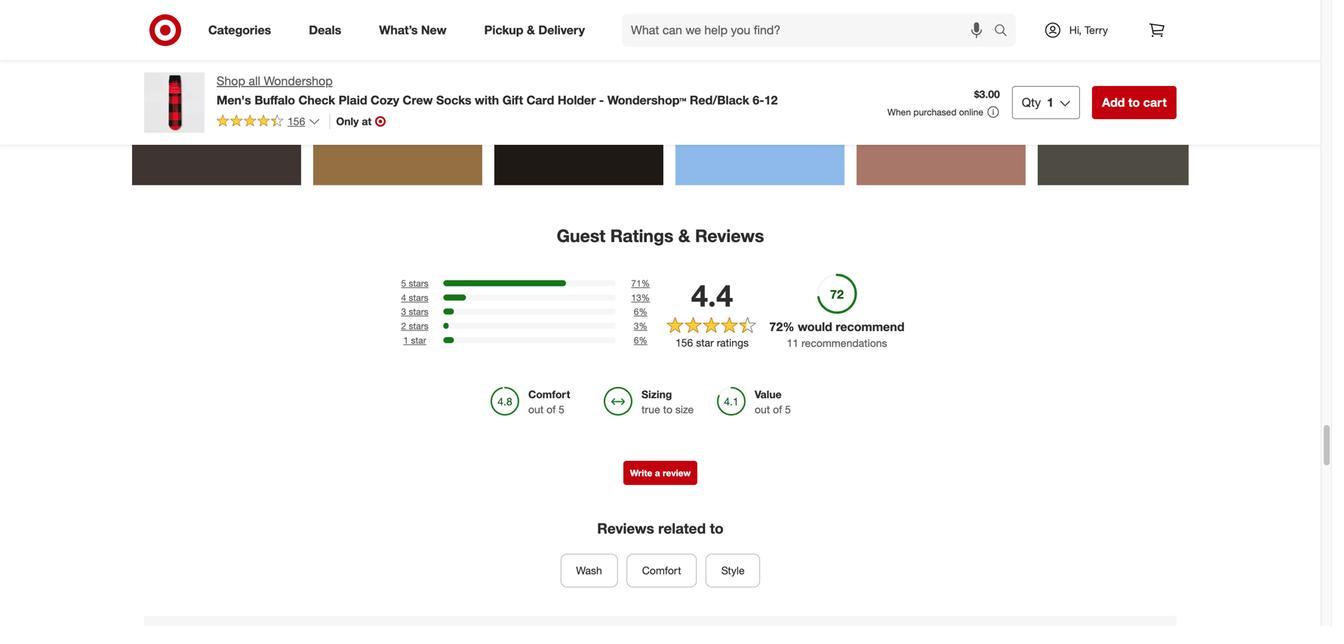 Task type: vqa. For each thing, say whether or not it's contained in the screenshot.


Task type: locate. For each thing, give the bounding box(es) containing it.
guest ratings & reviews
[[557, 225, 764, 246]]

1 vertical spatial 3
[[634, 320, 639, 332]]

style button
[[706, 555, 760, 588]]

2 of from the left
[[773, 403, 782, 416]]

check
[[299, 93, 335, 107]]

to inside 'button'
[[1129, 95, 1140, 110]]

6 %
[[634, 306, 648, 318], [634, 335, 648, 346]]

1 horizontal spatial 156
[[676, 336, 693, 349]]

star for 1
[[411, 335, 426, 346]]

& right ratings
[[679, 225, 690, 246]]

1 down 2
[[403, 335, 409, 346]]

1 vertical spatial 156
[[676, 336, 693, 349]]

6 down "3 %"
[[634, 335, 639, 346]]

3 stars from the top
[[409, 306, 429, 318]]

1 stars from the top
[[409, 278, 429, 289]]

4 stars from the top
[[409, 320, 429, 332]]

156
[[288, 115, 305, 128], [676, 336, 693, 349]]

star
[[411, 335, 426, 346], [696, 336, 714, 349]]

wash button
[[561, 555, 618, 588]]

6 down 13
[[634, 306, 639, 318]]

star for 156
[[696, 336, 714, 349]]

1 6 % from the top
[[634, 306, 648, 318]]

5 for comfort out of 5
[[559, 403, 565, 416]]

3 down 13
[[634, 320, 639, 332]]

156 down check at the top of the page
[[288, 115, 305, 128]]

6 for stars
[[634, 306, 639, 318]]

0 horizontal spatial star
[[411, 335, 426, 346]]

out
[[528, 403, 544, 416], [755, 403, 770, 416]]

reviews related to
[[597, 520, 724, 537]]

1 horizontal spatial 5
[[559, 403, 565, 416]]

1 of from the left
[[547, 403, 556, 416]]

out for comfort out of 5
[[528, 403, 544, 416]]

1 out from the left
[[528, 403, 544, 416]]

delivery
[[539, 23, 585, 37]]

156 for 156
[[288, 115, 305, 128]]

size
[[676, 403, 694, 416]]

1 right qty
[[1047, 95, 1054, 110]]

what's new
[[379, 23, 447, 37]]

2 horizontal spatial to
[[1129, 95, 1140, 110]]

72 % would recommend 11 recommendations
[[770, 320, 905, 350]]

3
[[401, 306, 406, 318], [634, 320, 639, 332]]

5 stars
[[401, 278, 429, 289]]

0 vertical spatial to
[[1129, 95, 1140, 110]]

% for 3 stars
[[639, 306, 648, 318]]

5 down the 11
[[785, 403, 791, 416]]

1 vertical spatial 1
[[403, 335, 409, 346]]

stars for 2 stars
[[409, 320, 429, 332]]

stars
[[409, 278, 429, 289], [409, 292, 429, 303], [409, 306, 429, 318], [409, 320, 429, 332]]

stars down 3 stars at the left
[[409, 320, 429, 332]]

% up 13 % on the top
[[642, 278, 650, 289]]

0 vertical spatial 3
[[401, 306, 406, 318]]

2 out from the left
[[755, 403, 770, 416]]

wondershop™
[[608, 93, 687, 107]]

1 vertical spatial to
[[663, 403, 673, 416]]

% up "3 %"
[[639, 306, 648, 318]]

0 vertical spatial 6
[[634, 306, 639, 318]]

2 horizontal spatial 5
[[785, 403, 791, 416]]

when
[[888, 106, 911, 118]]

1 horizontal spatial &
[[679, 225, 690, 246]]

$3.00
[[974, 88, 1000, 101]]

comfort button
[[627, 555, 697, 588]]

& right pickup
[[527, 23, 535, 37]]

0 vertical spatial 156
[[288, 115, 305, 128]]

0 vertical spatial 6 %
[[634, 306, 648, 318]]

reviews up the 4.4
[[695, 225, 764, 246]]

add
[[1102, 95, 1125, 110]]

2 stars from the top
[[409, 292, 429, 303]]

add to cart button
[[1092, 86, 1177, 119]]

of inside comfort out of 5
[[547, 403, 556, 416]]

ratings
[[610, 225, 674, 246]]

-
[[599, 93, 604, 107]]

% for 1 star
[[639, 335, 648, 346]]

2 6 from the top
[[634, 335, 639, 346]]

of inside value out of 5
[[773, 403, 782, 416]]

out for value out of 5
[[755, 403, 770, 416]]

3 up 2
[[401, 306, 406, 318]]

1 horizontal spatial 1
[[1047, 95, 1054, 110]]

% inside 72 % would recommend 11 recommendations
[[783, 320, 795, 334]]

to
[[1129, 95, 1140, 110], [663, 403, 673, 416], [710, 520, 724, 537]]

write a review button
[[623, 461, 698, 485]]

0 horizontal spatial &
[[527, 23, 535, 37]]

1 vertical spatial &
[[679, 225, 690, 246]]

of
[[547, 403, 556, 416], [773, 403, 782, 416]]

6 % down "3 %"
[[634, 335, 648, 346]]

1 horizontal spatial 3
[[634, 320, 639, 332]]

out down comfort
[[528, 403, 544, 416]]

4.4
[[691, 277, 733, 314]]

stars up "2 stars"
[[409, 306, 429, 318]]

of down "value"
[[773, 403, 782, 416]]

% down "3 %"
[[639, 335, 648, 346]]

3 for 3 stars
[[401, 306, 406, 318]]

what's
[[379, 23, 418, 37]]

categories link
[[196, 14, 290, 47]]

of down comfort
[[547, 403, 556, 416]]

%
[[642, 278, 650, 289], [642, 292, 650, 303], [639, 306, 648, 318], [783, 320, 795, 334], [639, 320, 648, 332], [639, 335, 648, 346]]

reviews up comfort
[[597, 520, 654, 537]]

0 horizontal spatial 5
[[401, 278, 406, 289]]

71 %
[[631, 278, 650, 289]]

What can we help you find? suggestions appear below search field
[[622, 14, 998, 47]]

156 left ratings
[[676, 336, 693, 349]]

2
[[401, 320, 406, 332]]

1 6 from the top
[[634, 306, 639, 318]]

1 vertical spatial 6 %
[[634, 335, 648, 346]]

% for 5 stars
[[642, 278, 650, 289]]

out inside value out of 5
[[755, 403, 770, 416]]

6 % up "3 %"
[[634, 306, 648, 318]]

0 vertical spatial reviews
[[695, 225, 764, 246]]

search button
[[987, 14, 1024, 50]]

12
[[764, 93, 778, 107]]

71
[[631, 278, 642, 289]]

6 % for star
[[634, 335, 648, 346]]

3 stars
[[401, 306, 429, 318]]

% down 13 % on the top
[[639, 320, 648, 332]]

5 up 4
[[401, 278, 406, 289]]

comfort out of 5
[[528, 388, 570, 416]]

red/black
[[690, 93, 749, 107]]

0 horizontal spatial 156
[[288, 115, 305, 128]]

of for comfort
[[547, 403, 556, 416]]

new
[[421, 23, 447, 37]]

0 horizontal spatial to
[[663, 403, 673, 416]]

to left size
[[663, 403, 673, 416]]

search
[[987, 24, 1024, 39]]

5 inside comfort out of 5
[[559, 403, 565, 416]]

1 horizontal spatial to
[[710, 520, 724, 537]]

with
[[475, 93, 499, 107]]

to inside "sizing true to size"
[[663, 403, 673, 416]]

1 horizontal spatial star
[[696, 336, 714, 349]]

% down the 71 %
[[642, 292, 650, 303]]

star down "2 stars"
[[411, 335, 426, 346]]

2 vertical spatial to
[[710, 520, 724, 537]]

categories
[[208, 23, 271, 37]]

socks
[[436, 93, 471, 107]]

true
[[642, 403, 660, 416]]

0 vertical spatial &
[[527, 23, 535, 37]]

0 horizontal spatial of
[[547, 403, 556, 416]]

6
[[634, 306, 639, 318], [634, 335, 639, 346]]

0 horizontal spatial 3
[[401, 306, 406, 318]]

5 inside value out of 5
[[785, 403, 791, 416]]

1 vertical spatial reviews
[[597, 520, 654, 537]]

to right add in the right of the page
[[1129, 95, 1140, 110]]

0 horizontal spatial out
[[528, 403, 544, 416]]

5 down comfort
[[559, 403, 565, 416]]

1 vertical spatial 6
[[634, 335, 639, 346]]

cozy
[[371, 93, 399, 107]]

0 vertical spatial 1
[[1047, 95, 1054, 110]]

% up the 11
[[783, 320, 795, 334]]

stars up 4 stars
[[409, 278, 429, 289]]

3 for 3 %
[[634, 320, 639, 332]]

review
[[663, 468, 691, 479]]

stars down '5 stars'
[[409, 292, 429, 303]]

out inside comfort out of 5
[[528, 403, 544, 416]]

related
[[658, 520, 706, 537]]

star left ratings
[[696, 336, 714, 349]]

to right related
[[710, 520, 724, 537]]

out down "value"
[[755, 403, 770, 416]]

1 horizontal spatial out
[[755, 403, 770, 416]]

1 horizontal spatial of
[[773, 403, 782, 416]]

&
[[527, 23, 535, 37], [679, 225, 690, 246]]

1
[[1047, 95, 1054, 110], [403, 335, 409, 346]]

would
[[798, 320, 833, 334]]

recommendations
[[802, 337, 887, 350]]

2 6 % from the top
[[634, 335, 648, 346]]

13
[[631, 292, 642, 303]]



Task type: describe. For each thing, give the bounding box(es) containing it.
1 horizontal spatial reviews
[[695, 225, 764, 246]]

13 %
[[631, 292, 650, 303]]

ratings
[[717, 336, 749, 349]]

% for 4 stars
[[642, 292, 650, 303]]

pickup & delivery
[[484, 23, 585, 37]]

sizing
[[642, 388, 672, 401]]

156 for 156 star ratings
[[676, 336, 693, 349]]

crew
[[403, 93, 433, 107]]

wondershop
[[264, 74, 333, 88]]

shop all wondershop men's buffalo check plaid cozy crew socks with gift card holder - wondershop™ red/black 6-12
[[217, 74, 778, 107]]

qty 1
[[1022, 95, 1054, 110]]

recommend
[[836, 320, 905, 334]]

purchased
[[914, 106, 957, 118]]

holder
[[558, 93, 596, 107]]

only at
[[336, 115, 372, 128]]

image of men's buffalo check plaid cozy crew socks with gift card holder - wondershop™ red/black 6-12 image
[[144, 72, 205, 133]]

what's new link
[[366, 14, 466, 47]]

only
[[336, 115, 359, 128]]

pickup
[[484, 23, 524, 37]]

cart
[[1144, 95, 1167, 110]]

72
[[770, 320, 783, 334]]

& inside pickup & delivery "link"
[[527, 23, 535, 37]]

5 for value out of 5
[[785, 403, 791, 416]]

card
[[527, 93, 554, 107]]

% for 2 stars
[[639, 320, 648, 332]]

value
[[755, 388, 782, 401]]

gift
[[503, 93, 523, 107]]

hi, terry
[[1070, 23, 1108, 37]]

stars for 3 stars
[[409, 306, 429, 318]]

style
[[721, 564, 745, 578]]

terry
[[1085, 23, 1108, 37]]

all
[[249, 74, 260, 88]]

to for sizing true to size
[[663, 403, 673, 416]]

hi,
[[1070, 23, 1082, 37]]

buffalo
[[255, 93, 295, 107]]

comfort
[[642, 564, 681, 578]]

6 % for stars
[[634, 306, 648, 318]]

2 stars
[[401, 320, 429, 332]]

write a review
[[630, 468, 691, 479]]

men's
[[217, 93, 251, 107]]

deals link
[[296, 14, 360, 47]]

156 link
[[217, 114, 320, 131]]

write
[[630, 468, 653, 479]]

wash
[[576, 564, 602, 578]]

a
[[655, 468, 660, 479]]

of for value
[[773, 403, 782, 416]]

deals
[[309, 23, 341, 37]]

pickup & delivery link
[[472, 14, 604, 47]]

comfort
[[528, 388, 570, 401]]

4
[[401, 292, 406, 303]]

value out of 5
[[755, 388, 791, 416]]

online
[[959, 106, 984, 118]]

shop
[[217, 74, 245, 88]]

sizing true to size
[[642, 388, 694, 416]]

when purchased online
[[888, 106, 984, 118]]

qty
[[1022, 95, 1041, 110]]

1 star
[[403, 335, 426, 346]]

4 stars
[[401, 292, 429, 303]]

at
[[362, 115, 372, 128]]

guest
[[557, 225, 606, 246]]

stars for 4 stars
[[409, 292, 429, 303]]

add to cart
[[1102, 95, 1167, 110]]

6 for star
[[634, 335, 639, 346]]

plaid
[[339, 93, 367, 107]]

0 horizontal spatial 1
[[403, 335, 409, 346]]

stars for 5 stars
[[409, 278, 429, 289]]

0 horizontal spatial reviews
[[597, 520, 654, 537]]

11
[[787, 337, 799, 350]]

156 star ratings
[[676, 336, 749, 349]]

3 %
[[634, 320, 648, 332]]

to for reviews related to
[[710, 520, 724, 537]]

6-
[[753, 93, 764, 107]]



